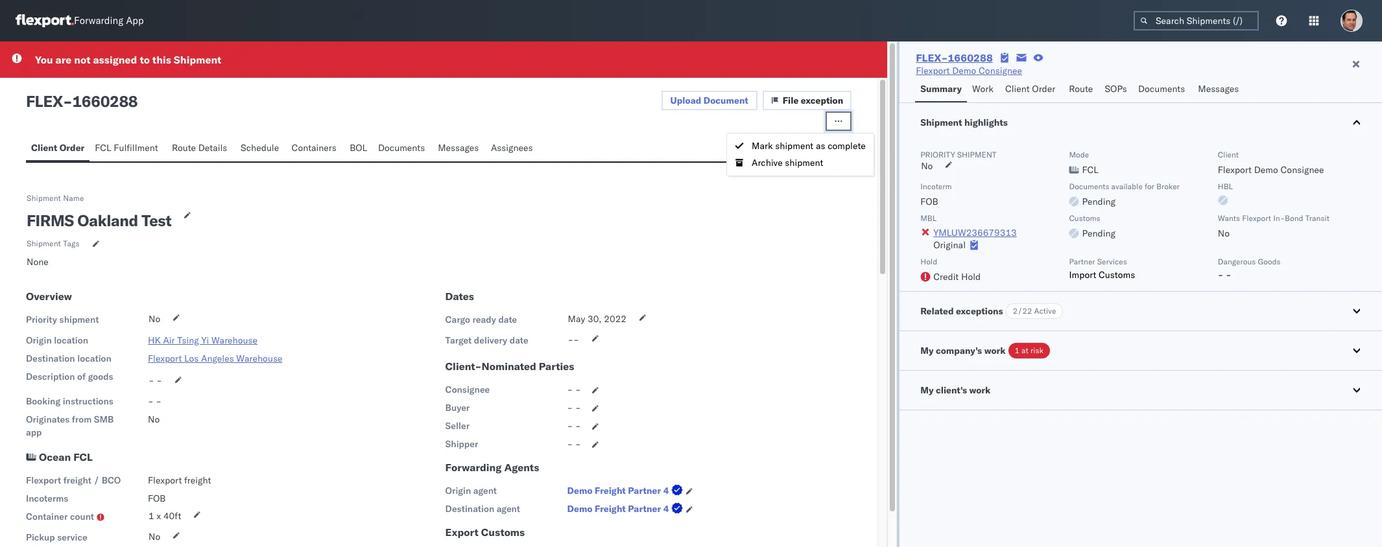 Task type: vqa. For each thing, say whether or not it's contained in the screenshot.
WILL in We are notifying you that your shipment, K & K, devan has been delayed. This often occurs when unloading cargo takes longer than expected. Please note that this may impact your shipment's final delivery date. We appreciate your understanding and will update you with the status of your shipment as soon as possible.
no



Task type: describe. For each thing, give the bounding box(es) containing it.
0 horizontal spatial priority shipment
[[26, 314, 99, 326]]

hk
[[148, 335, 161, 346]]

bco
[[102, 475, 121, 487]]

route for route details
[[172, 142, 196, 154]]

- - for consignee
[[567, 384, 581, 396]]

--
[[568, 334, 579, 346]]

forwarding for forwarding agents
[[446, 461, 502, 474]]

client-nominated parties
[[446, 360, 575, 373]]

flex-1660288 link
[[916, 51, 993, 64]]

location for origin location
[[54, 335, 88, 346]]

description of goods
[[26, 371, 113, 383]]

work
[[973, 83, 994, 95]]

assigned
[[93, 53, 137, 66]]

no down the x
[[149, 531, 160, 543]]

client inside "client flexport demo consignee incoterm fob"
[[1218, 150, 1239, 160]]

route button
[[1064, 77, 1100, 103]]

flexport for flexport freight
[[148, 475, 182, 487]]

flex
[[26, 91, 63, 111]]

pending for customs
[[1083, 228, 1116, 239]]

booking
[[26, 396, 60, 407]]

demo inside "client flexport demo consignee incoterm fob"
[[1255, 164, 1279, 176]]

description
[[26, 371, 75, 383]]

service
[[57, 532, 87, 544]]

2 vertical spatial customs
[[481, 526, 525, 539]]

flexport. image
[[16, 14, 74, 27]]

work for my company's work
[[985, 345, 1006, 357]]

demo freight partner 4 for destination agent
[[567, 504, 669, 515]]

company's
[[936, 345, 983, 357]]

may 30, 2022
[[568, 313, 627, 325]]

0 vertical spatial documents button
[[1134, 77, 1193, 103]]

1 x 40ft
[[149, 511, 181, 522]]

1 horizontal spatial client order
[[1006, 83, 1056, 95]]

delivery
[[474, 335, 508, 346]]

0 horizontal spatial consignee
[[446, 384, 490, 396]]

destination for destination agent
[[446, 504, 495, 515]]

mode
[[1070, 150, 1090, 160]]

order for the client order button to the left
[[60, 142, 85, 154]]

4 for destination agent
[[664, 504, 669, 515]]

my company's work
[[921, 345, 1006, 357]]

no up hk
[[149, 313, 160, 325]]

nominated
[[482, 360, 537, 373]]

shipment for shipment name
[[27, 193, 61, 203]]

order for the client order button to the right
[[1033, 83, 1056, 95]]

route for route
[[1069, 83, 1094, 95]]

fcl for fcl
[[1083, 164, 1099, 176]]

summary button
[[916, 77, 967, 103]]

freight for flexport freight
[[184, 475, 211, 487]]

assignees button
[[486, 136, 541, 162]]

forwarding agents
[[446, 461, 539, 474]]

dangerous
[[1218, 257, 1256, 267]]

0 horizontal spatial 1660288
[[72, 91, 138, 111]]

2/22 active
[[1013, 306, 1057, 316]]

partner for destination agent
[[628, 504, 661, 515]]

fcl fulfillment button
[[90, 136, 167, 162]]

customs inside partner services import customs
[[1099, 269, 1136, 281]]

shipment right this
[[174, 53, 221, 66]]

services
[[1098, 257, 1128, 267]]

originates from smb app
[[26, 414, 114, 439]]

1 horizontal spatial client order button
[[1000, 77, 1064, 103]]

dangerous goods - -
[[1218, 257, 1281, 281]]

none
[[27, 256, 49, 268]]

1 vertical spatial hold
[[962, 271, 981, 283]]

app
[[26, 427, 42, 439]]

wants
[[1218, 213, 1241, 223]]

shipment for shipment tags
[[27, 239, 61, 249]]

no up incoterm at the top right of page
[[922, 160, 933, 172]]

fcl for fcl fulfillment
[[95, 142, 111, 154]]

30,
[[588, 313, 602, 325]]

archive
[[752, 157, 783, 169]]

documents available for broker
[[1070, 182, 1180, 191]]

documents for the topmost documents button
[[1139, 83, 1186, 95]]

details
[[198, 142, 227, 154]]

ymluw236679313 button
[[934, 227, 1017, 239]]

shipment down 'mark shipment as complete'
[[785, 157, 824, 169]]

containers button
[[286, 136, 345, 162]]

available
[[1112, 182, 1143, 191]]

- - for description of goods
[[149, 375, 162, 387]]

complete
[[828, 140, 866, 152]]

app
[[126, 15, 144, 27]]

goods
[[88, 371, 113, 383]]

agent for destination agent
[[497, 504, 520, 515]]

/
[[94, 475, 99, 487]]

tsing
[[177, 335, 199, 346]]

test
[[142, 211, 171, 230]]

target delivery date
[[446, 335, 529, 346]]

pending for documents available for broker
[[1083, 196, 1116, 208]]

forwarding app link
[[16, 14, 144, 27]]

exceptions
[[956, 306, 1004, 317]]

partner inside partner services import customs
[[1070, 257, 1096, 267]]

consignee inside flexport demo consignee link
[[979, 65, 1023, 77]]

my for my client's work
[[921, 385, 934, 396]]

broker
[[1157, 182, 1180, 191]]

- - for shipper
[[567, 439, 581, 450]]

credit hold
[[934, 271, 981, 283]]

0 horizontal spatial priority
[[26, 314, 57, 326]]

bol
[[350, 142, 367, 154]]

client for the client order button to the right
[[1006, 83, 1030, 95]]

0 horizontal spatial messages button
[[433, 136, 486, 162]]

active
[[1035, 306, 1057, 316]]

export customs
[[446, 526, 525, 539]]

file
[[783, 95, 799, 106]]

agents
[[504, 461, 539, 474]]

at
[[1022, 346, 1029, 356]]

0 vertical spatial warehouse
[[211, 335, 258, 346]]

booking instructions
[[26, 396, 113, 407]]

buyer
[[446, 402, 470, 414]]

archive shipment
[[752, 157, 824, 169]]

export
[[446, 526, 479, 539]]

client for the client order button to the left
[[31, 142, 57, 154]]

0 horizontal spatial fob
[[148, 493, 166, 505]]

overview
[[26, 290, 72, 303]]

Search Shipments (/) text field
[[1134, 11, 1259, 30]]

partner for origin agent
[[628, 485, 661, 497]]

0 vertical spatial messages button
[[1193, 77, 1246, 103]]

0 horizontal spatial client order
[[31, 142, 85, 154]]

fcl fulfillment
[[95, 142, 158, 154]]

route details
[[172, 142, 227, 154]]

2022
[[604, 313, 627, 325]]

flexport inside wants flexport in-bond transit no
[[1243, 213, 1272, 223]]

origin location
[[26, 335, 88, 346]]

related exceptions
[[921, 306, 1004, 317]]

date for cargo ready date
[[499, 314, 517, 326]]

goods
[[1258, 257, 1281, 267]]

flex - 1660288
[[26, 91, 138, 111]]

shipment up the archive shipment
[[775, 140, 814, 152]]

container count
[[26, 511, 94, 523]]

1 horizontal spatial messages
[[1199, 83, 1239, 95]]

flexport demo consignee
[[916, 65, 1023, 77]]

angeles
[[201, 353, 234, 365]]

incoterm
[[921, 182, 952, 191]]

location for destination location
[[77, 353, 111, 365]]

original
[[934, 239, 966, 251]]

mark shipment as complete
[[752, 140, 866, 152]]

this
[[152, 53, 171, 66]]

flexport inside "client flexport demo consignee incoterm fob"
[[1218, 164, 1252, 176]]

not
[[74, 53, 91, 66]]

ymluw236679313
[[934, 227, 1017, 239]]

- - for seller
[[567, 420, 581, 432]]

tags
[[63, 239, 80, 249]]



Task type: locate. For each thing, give the bounding box(es) containing it.
hold right the credit
[[962, 271, 981, 283]]

0 horizontal spatial order
[[60, 142, 85, 154]]

2 vertical spatial fcl
[[73, 451, 93, 464]]

destination for destination location
[[26, 353, 75, 365]]

2 horizontal spatial documents
[[1139, 83, 1186, 95]]

1 horizontal spatial client
[[1006, 83, 1030, 95]]

my for my company's work
[[921, 345, 934, 357]]

in-
[[1274, 213, 1285, 223]]

location up destination location
[[54, 335, 88, 346]]

flexport for flexport freight / bco
[[26, 475, 61, 487]]

0 horizontal spatial client order button
[[26, 136, 90, 162]]

related
[[921, 306, 954, 317]]

route details button
[[167, 136, 236, 162]]

1 left the x
[[149, 511, 154, 522]]

fob inside "client flexport demo consignee incoterm fob"
[[921, 196, 939, 208]]

1 horizontal spatial order
[[1033, 83, 1056, 95]]

0 vertical spatial freight
[[595, 485, 626, 497]]

documents button right bol
[[373, 136, 433, 162]]

client right work button
[[1006, 83, 1030, 95]]

1 vertical spatial partner
[[628, 485, 661, 497]]

flexport freight / bco
[[26, 475, 121, 487]]

0 vertical spatial demo freight partner 4 link
[[567, 485, 686, 498]]

upload document
[[671, 95, 749, 106]]

shipment up "origin location"
[[59, 314, 99, 326]]

no inside wants flexport in-bond transit no
[[1218, 228, 1230, 239]]

work for my client's work
[[970, 385, 991, 396]]

0 vertical spatial customs
[[1070, 213, 1101, 223]]

fcl
[[95, 142, 111, 154], [1083, 164, 1099, 176], [73, 451, 93, 464]]

shipment down the "highlights" in the right of the page
[[958, 150, 997, 160]]

demo freight partner 4 for origin agent
[[567, 485, 669, 497]]

0 vertical spatial partner
[[1070, 257, 1096, 267]]

0 vertical spatial route
[[1069, 83, 1094, 95]]

0 vertical spatial client order button
[[1000, 77, 1064, 103]]

1 vertical spatial messages
[[438, 142, 479, 154]]

schedule
[[241, 142, 279, 154]]

1 horizontal spatial route
[[1069, 83, 1094, 95]]

demo freight partner 4 link for destination agent
[[567, 503, 686, 516]]

1 demo freight partner 4 from the top
[[567, 485, 669, 497]]

date up client-nominated parties
[[510, 335, 529, 346]]

1 vertical spatial priority shipment
[[26, 314, 99, 326]]

0 horizontal spatial route
[[172, 142, 196, 154]]

documents button up "shipment highlights" button
[[1134, 77, 1193, 103]]

1 vertical spatial agent
[[497, 504, 520, 515]]

40ft
[[163, 511, 181, 522]]

1 vertical spatial fob
[[148, 493, 166, 505]]

1 vertical spatial client order button
[[26, 136, 90, 162]]

1 vertical spatial priority
[[26, 314, 57, 326]]

1 horizontal spatial 1
[[1015, 346, 1020, 356]]

hold up the credit
[[921, 257, 938, 267]]

2 freight from the top
[[595, 504, 626, 515]]

0 horizontal spatial documents
[[378, 142, 425, 154]]

documents right the bol button
[[378, 142, 425, 154]]

1 vertical spatial 1
[[149, 511, 154, 522]]

1 horizontal spatial 1660288
[[948, 51, 993, 64]]

1 at risk
[[1015, 346, 1044, 356]]

customs down services
[[1099, 269, 1136, 281]]

0 vertical spatial fob
[[921, 196, 939, 208]]

1660288
[[948, 51, 993, 64], [72, 91, 138, 111]]

1
[[1015, 346, 1020, 356], [149, 511, 154, 522]]

you are not assigned to this shipment
[[35, 53, 221, 66]]

- - for buyer
[[567, 402, 581, 414]]

flexport los angeles warehouse
[[148, 353, 283, 365]]

agent up 'export customs'
[[497, 504, 520, 515]]

0 vertical spatial date
[[499, 314, 517, 326]]

are
[[56, 53, 72, 66]]

1 for 1 at risk
[[1015, 346, 1020, 356]]

customs down documents available for broker at the top of the page
[[1070, 213, 1101, 223]]

priority up incoterm at the top right of page
[[921, 150, 956, 160]]

air
[[163, 335, 175, 346]]

priority down overview
[[26, 314, 57, 326]]

priority shipment up "origin location"
[[26, 314, 99, 326]]

hk air tsing yi warehouse
[[148, 335, 258, 346]]

1 horizontal spatial documents
[[1070, 182, 1110, 191]]

shipper
[[446, 439, 478, 450]]

flexport freight
[[148, 475, 211, 487]]

1 vertical spatial forwarding
[[446, 461, 502, 474]]

assignees
[[491, 142, 533, 154]]

fcl up flexport freight / bco
[[73, 451, 93, 464]]

0 horizontal spatial documents button
[[373, 136, 433, 162]]

flexport for flexport demo consignee
[[916, 65, 950, 77]]

my left client's on the right
[[921, 385, 934, 396]]

flex-1660288
[[916, 51, 993, 64]]

target
[[446, 335, 472, 346]]

consignee up work
[[979, 65, 1023, 77]]

freight for flexport freight / bco
[[63, 475, 91, 487]]

0 vertical spatial hold
[[921, 257, 938, 267]]

my left the company's
[[921, 345, 934, 357]]

order left route button
[[1033, 83, 1056, 95]]

1 vertical spatial documents button
[[373, 136, 433, 162]]

ocean fcl
[[39, 451, 93, 464]]

1 my from the top
[[921, 345, 934, 357]]

2 vertical spatial partner
[[628, 504, 661, 515]]

1 vertical spatial customs
[[1099, 269, 1136, 281]]

my inside button
[[921, 385, 934, 396]]

fob up the mbl
[[921, 196, 939, 208]]

my client's work
[[921, 385, 991, 396]]

-
[[63, 91, 72, 111], [1218, 269, 1224, 281], [1226, 269, 1232, 281], [568, 334, 574, 346], [574, 334, 579, 346], [149, 375, 154, 387], [157, 375, 162, 387], [567, 384, 573, 396], [575, 384, 581, 396], [148, 396, 154, 407], [156, 396, 162, 407], [567, 402, 573, 414], [575, 402, 581, 414], [567, 420, 573, 432], [575, 420, 581, 432], [567, 439, 573, 450], [575, 439, 581, 450]]

flexport up 1 x 40ft
[[148, 475, 182, 487]]

0 horizontal spatial destination
[[26, 353, 75, 365]]

demo freight partner 4 link for origin agent
[[567, 485, 686, 498]]

1 horizontal spatial forwarding
[[446, 461, 502, 474]]

shipment
[[174, 53, 221, 66], [921, 117, 963, 128], [27, 193, 61, 203], [27, 239, 61, 249]]

hk air tsing yi warehouse link
[[148, 335, 258, 346]]

0 horizontal spatial origin
[[26, 335, 52, 346]]

location up goods
[[77, 353, 111, 365]]

0 horizontal spatial fcl
[[73, 451, 93, 464]]

priority shipment down shipment highlights
[[921, 150, 997, 160]]

0 horizontal spatial forwarding
[[74, 15, 123, 27]]

you
[[35, 53, 53, 66]]

1 vertical spatial route
[[172, 142, 196, 154]]

shipment down summary button
[[921, 117, 963, 128]]

origin for origin agent
[[446, 485, 471, 497]]

client's
[[936, 385, 968, 396]]

shipment
[[775, 140, 814, 152], [958, 150, 997, 160], [785, 157, 824, 169], [59, 314, 99, 326]]

priority
[[921, 150, 956, 160], [26, 314, 57, 326]]

route left sops
[[1069, 83, 1094, 95]]

work button
[[967, 77, 1000, 103]]

no
[[922, 160, 933, 172], [1218, 228, 1230, 239], [149, 313, 160, 325], [148, 414, 160, 426], [149, 531, 160, 543]]

1 horizontal spatial fob
[[921, 196, 939, 208]]

1 vertical spatial order
[[60, 142, 85, 154]]

pending up services
[[1083, 228, 1116, 239]]

origin up destination location
[[26, 335, 52, 346]]

fcl left fulfillment
[[95, 142, 111, 154]]

flexport down air
[[148, 353, 182, 365]]

1 pending from the top
[[1083, 196, 1116, 208]]

1 vertical spatial messages button
[[433, 136, 486, 162]]

partner
[[1070, 257, 1096, 267], [628, 485, 661, 497], [628, 504, 661, 515]]

0 vertical spatial messages
[[1199, 83, 1239, 95]]

1 vertical spatial location
[[77, 353, 111, 365]]

0 vertical spatial 1660288
[[948, 51, 993, 64]]

4 for origin agent
[[664, 485, 669, 497]]

origin up "destination agent"
[[446, 485, 471, 497]]

destination location
[[26, 353, 111, 365]]

0 horizontal spatial 1
[[149, 511, 154, 522]]

flexport up incoterms
[[26, 475, 61, 487]]

2 vertical spatial documents
[[1070, 182, 1110, 191]]

forwarding app
[[74, 15, 144, 27]]

client order button up shipment name
[[26, 136, 90, 162]]

agent for origin agent
[[474, 485, 497, 497]]

to
[[140, 53, 150, 66]]

agent up "destination agent"
[[474, 485, 497, 497]]

flexport for flexport los angeles warehouse
[[148, 353, 182, 365]]

upload document button
[[662, 91, 758, 110]]

flex-
[[916, 51, 948, 64]]

1 horizontal spatial priority
[[921, 150, 956, 160]]

documents down mode
[[1070, 182, 1110, 191]]

2 freight from the left
[[184, 475, 211, 487]]

2 horizontal spatial consignee
[[1281, 164, 1325, 176]]

documents button
[[1134, 77, 1193, 103], [373, 136, 433, 162]]

credit
[[934, 271, 959, 283]]

date right ready
[[499, 314, 517, 326]]

warehouse up angeles
[[211, 335, 258, 346]]

freight
[[595, 485, 626, 497], [595, 504, 626, 515]]

ocean
[[39, 451, 71, 464]]

2 demo freight partner 4 link from the top
[[567, 503, 686, 516]]

consignee up bond
[[1281, 164, 1325, 176]]

1 freight from the top
[[595, 485, 626, 497]]

forwarding left app
[[74, 15, 123, 27]]

1 vertical spatial warehouse
[[236, 353, 283, 365]]

flexport up hbl
[[1218, 164, 1252, 176]]

cargo
[[446, 314, 470, 326]]

shipment up firms
[[27, 193, 61, 203]]

route left details
[[172, 142, 196, 154]]

documents for documents available for broker
[[1070, 182, 1110, 191]]

fulfillment
[[114, 142, 158, 154]]

1 vertical spatial 4
[[664, 504, 669, 515]]

1 horizontal spatial consignee
[[979, 65, 1023, 77]]

no down wants
[[1218, 228, 1230, 239]]

file exception
[[783, 95, 844, 106]]

2 4 from the top
[[664, 504, 669, 515]]

flexport down flex-
[[916, 65, 950, 77]]

client order button right work
[[1000, 77, 1064, 103]]

client down flex
[[31, 142, 57, 154]]

sops
[[1105, 83, 1128, 95]]

originates
[[26, 414, 70, 426]]

parties
[[539, 360, 575, 373]]

forwarding up origin agent
[[446, 461, 502, 474]]

warehouse right angeles
[[236, 353, 283, 365]]

1 for 1 x 40ft
[[149, 511, 154, 522]]

1 horizontal spatial priority shipment
[[921, 150, 997, 160]]

2 horizontal spatial fcl
[[1083, 164, 1099, 176]]

my client's work button
[[900, 371, 1383, 410]]

fcl inside 'button'
[[95, 142, 111, 154]]

0 vertical spatial my
[[921, 345, 934, 357]]

shipment for shipment highlights
[[921, 117, 963, 128]]

destination down origin agent
[[446, 504, 495, 515]]

freight for destination agent
[[595, 504, 626, 515]]

count
[[70, 511, 94, 523]]

work inside my client's work button
[[970, 385, 991, 396]]

shipment up none
[[27, 239, 61, 249]]

1 vertical spatial 1660288
[[72, 91, 138, 111]]

date for target delivery date
[[510, 335, 529, 346]]

flexport demo consignee link
[[916, 64, 1023, 77]]

1 freight from the left
[[63, 475, 91, 487]]

0 horizontal spatial freight
[[63, 475, 91, 487]]

1 horizontal spatial hold
[[962, 271, 981, 283]]

shipment inside button
[[921, 117, 963, 128]]

0 horizontal spatial client
[[31, 142, 57, 154]]

fcl down mode
[[1083, 164, 1099, 176]]

1660288 down assigned
[[72, 91, 138, 111]]

mbl
[[921, 213, 937, 223]]

may
[[568, 313, 585, 325]]

bol button
[[345, 136, 373, 162]]

schedule button
[[236, 136, 286, 162]]

1 horizontal spatial origin
[[446, 485, 471, 497]]

for
[[1145, 182, 1155, 191]]

1 vertical spatial documents
[[378, 142, 425, 154]]

x
[[157, 511, 161, 522]]

cargo ready date
[[446, 314, 517, 326]]

client up hbl
[[1218, 150, 1239, 160]]

fob
[[921, 196, 939, 208], [148, 493, 166, 505]]

instructions
[[63, 396, 113, 407]]

1660288 up flexport demo consignee
[[948, 51, 993, 64]]

0 vertical spatial documents
[[1139, 83, 1186, 95]]

work right client's on the right
[[970, 385, 991, 396]]

import
[[1070, 269, 1097, 281]]

1 vertical spatial demo freight partner 4
[[567, 504, 669, 515]]

2 my from the top
[[921, 385, 934, 396]]

1 horizontal spatial freight
[[184, 475, 211, 487]]

2 vertical spatial consignee
[[446, 384, 490, 396]]

0 vertical spatial location
[[54, 335, 88, 346]]

client
[[1006, 83, 1030, 95], [31, 142, 57, 154], [1218, 150, 1239, 160]]

2 pending from the top
[[1083, 228, 1116, 239]]

0 vertical spatial demo freight partner 4
[[567, 485, 669, 497]]

smb
[[94, 414, 114, 426]]

1 vertical spatial work
[[970, 385, 991, 396]]

0 vertical spatial 4
[[664, 485, 669, 497]]

1 vertical spatial fcl
[[1083, 164, 1099, 176]]

customs
[[1070, 213, 1101, 223], [1099, 269, 1136, 281], [481, 526, 525, 539]]

2 demo freight partner 4 from the top
[[567, 504, 669, 515]]

0 vertical spatial pending
[[1083, 196, 1116, 208]]

0 vertical spatial fcl
[[95, 142, 111, 154]]

0 vertical spatial work
[[985, 345, 1006, 357]]

0 vertical spatial priority shipment
[[921, 150, 997, 160]]

date
[[499, 314, 517, 326], [510, 335, 529, 346]]

1 4 from the top
[[664, 485, 669, 497]]

1 demo freight partner 4 link from the top
[[567, 485, 686, 498]]

origin for origin location
[[26, 335, 52, 346]]

destination up description
[[26, 353, 75, 365]]

0 vertical spatial agent
[[474, 485, 497, 497]]

documents up "shipment highlights" button
[[1139, 83, 1186, 95]]

0 vertical spatial order
[[1033, 83, 1056, 95]]

no right smb
[[148, 414, 160, 426]]

1 vertical spatial destination
[[446, 504, 495, 515]]

consignee inside "client flexport demo consignee incoterm fob"
[[1281, 164, 1325, 176]]

0 vertical spatial origin
[[26, 335, 52, 346]]

2/22
[[1013, 306, 1033, 316]]

0 vertical spatial consignee
[[979, 65, 1023, 77]]

dates
[[446, 290, 474, 303]]

customs down "destination agent"
[[481, 526, 525, 539]]

consignee up buyer
[[446, 384, 490, 396]]

los
[[184, 353, 199, 365]]

freight for origin agent
[[595, 485, 626, 497]]

1 horizontal spatial documents button
[[1134, 77, 1193, 103]]

1 vertical spatial my
[[921, 385, 934, 396]]

1 vertical spatial freight
[[595, 504, 626, 515]]

1 vertical spatial origin
[[446, 485, 471, 497]]

file exception button
[[763, 91, 852, 110], [763, 91, 852, 110]]

work left at
[[985, 345, 1006, 357]]

client order down flex
[[31, 142, 85, 154]]

incoterms
[[26, 493, 68, 505]]

oakland
[[77, 211, 138, 230]]

order down flex - 1660288
[[60, 142, 85, 154]]

container
[[26, 511, 68, 523]]

client order right work button
[[1006, 83, 1056, 95]]

0 vertical spatial destination
[[26, 353, 75, 365]]

1 horizontal spatial fcl
[[95, 142, 111, 154]]

messages button
[[1193, 77, 1246, 103], [433, 136, 486, 162]]

as
[[816, 140, 826, 152]]

containers
[[292, 142, 337, 154]]

0 horizontal spatial messages
[[438, 142, 479, 154]]

forwarding for forwarding app
[[74, 15, 123, 27]]

1 vertical spatial consignee
[[1281, 164, 1325, 176]]

flexport left the in-
[[1243, 213, 1272, 223]]

fob up the x
[[148, 493, 166, 505]]

0 vertical spatial priority
[[921, 150, 956, 160]]

documents for left documents button
[[378, 142, 425, 154]]

pending down documents available for broker at the top of the page
[[1083, 196, 1116, 208]]

1 left at
[[1015, 346, 1020, 356]]

1 vertical spatial date
[[510, 335, 529, 346]]



